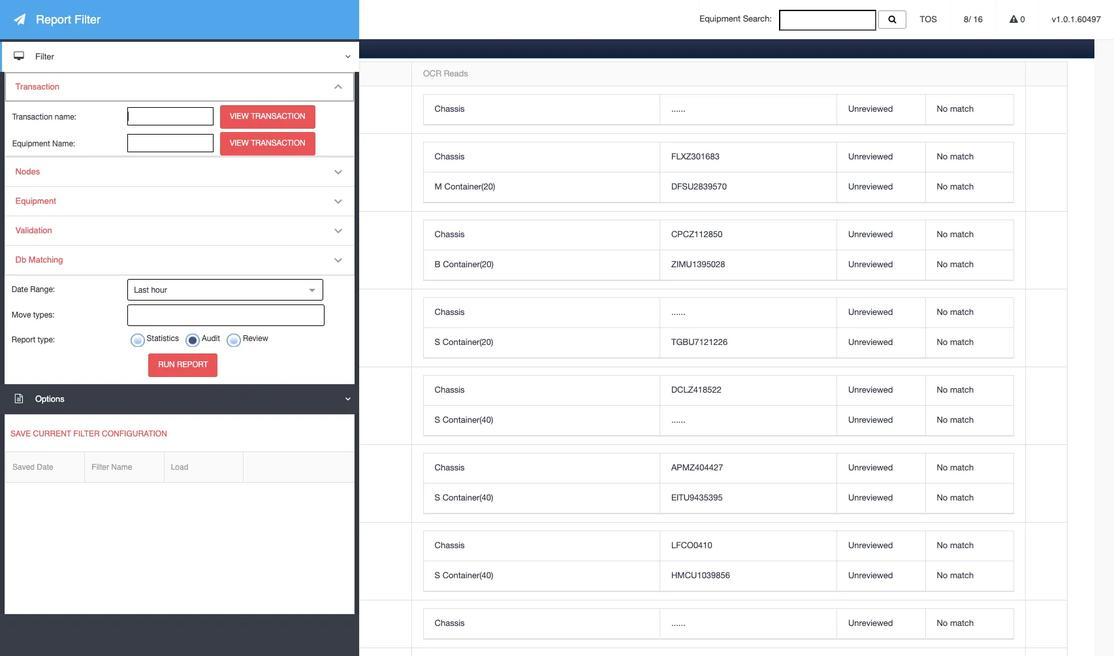 Task type: vqa. For each thing, say whether or not it's contained in the screenshot.


Task type: describe. For each thing, give the bounding box(es) containing it.
2 tab from the left
[[90, 36, 149, 58]]

date inside row
[[37, 463, 53, 472]]

dclz418522
[[672, 385, 722, 395]]

tgbu7121226
[[672, 337, 728, 347]]

no match cell for flxz301683 cell
[[926, 143, 1014, 173]]

8 chassis from the top
[[435, 618, 465, 628]]

...... for 8th chassis cell from the bottom
[[672, 104, 686, 114]]

cell containing ap20231016001431
[[44, 86, 234, 134]]

eitu9435395
[[672, 493, 723, 503]]

report for report filter
[[36, 12, 71, 26]]

m container(20)
[[435, 182, 496, 192]]

no for hmcu1039856 cell
[[937, 571, 948, 580]]

view for transaction name:
[[230, 112, 249, 121]]

12:16:14
[[102, 407, 135, 417]]

chassis for dfsu2839570
[[435, 152, 465, 162]]

exit cell for ap20231016001428 2023-10-16 12:16:23
[[304, 290, 412, 367]]

2023- for 2023-10-16 12:17:06
[[55, 111, 78, 121]]

unreviewed for dclz418522 cell
[[849, 385, 894, 395]]

saved date link
[[6, 452, 85, 482]]

9 no match cell from the top
[[926, 406, 1014, 436]]

transaction menu item
[[5, 73, 354, 156]]

no match cell for cpcz112850 cell
[[926, 220, 1014, 250]]

no match for 14th no match cell from the top
[[937, 618, 975, 628]]

hmcu1039856 cell
[[660, 561, 837, 591]]

8/
[[965, 14, 972, 24]]

no match cell for the apmz404427 cell at the bottom of page
[[926, 454, 1014, 484]]

unreviewed for the apmz404427 cell at the bottom of page
[[849, 463, 894, 473]]

16 for ap20231016001431 2023-10-16 12:17:06
[[90, 111, 100, 121]]

unreviewed for dfsu2839570 cell
[[849, 182, 894, 192]]

unreviewed cell for no match cell related to cpcz112850 cell
[[837, 220, 926, 250]]

10- for 12:16:23
[[78, 330, 90, 339]]

no match for no match cell associated with hmcu1039856 cell
[[937, 571, 975, 580]]

8/ 16 button
[[952, 0, 997, 39]]

25 cell for 12:15:49
[[234, 601, 304, 648]]

apmz404427
[[672, 463, 724, 473]]

unreviewed for lfco0410 'cell'
[[849, 541, 894, 550]]

3 container(40) from the top
[[443, 571, 494, 580]]

equipment link
[[5, 187, 354, 216]]

2023- for 2023-10-16 12:15:49
[[55, 626, 78, 635]]

10- for 12:17:06
[[78, 111, 90, 121]]

dfsu2839570
[[672, 182, 727, 192]]

dfsu2839570 cell
[[660, 173, 837, 203]]

23
[[246, 245, 255, 255]]

name:
[[55, 113, 76, 122]]

s container(20) cell
[[424, 328, 660, 358]]

ap20231016001431
[[55, 98, 132, 108]]

view transaction button for name:
[[220, 132, 315, 156]]

ap20231016001427
[[55, 394, 132, 403]]

db matching
[[15, 255, 63, 265]]

tos
[[920, 14, 938, 24]]

ap20231016001429 2023-10-16 12:16:36
[[55, 238, 135, 262]]

run report
[[158, 360, 208, 369]]

tab list containing transaction
[[44, 36, 1095, 656]]

warning image
[[1010, 15, 1019, 24]]

...... cell for unreviewed cell related to sixth no match cell from the bottom of the grid containing transaction
[[660, 406, 837, 436]]

node
[[246, 69, 266, 78]]

equipment for search:
[[700, 14, 741, 24]]

no for dfsu2839570 cell
[[937, 182, 948, 192]]

b
[[435, 260, 441, 269]]

...... for 8th chassis cell from the top of the grid containing transaction
[[672, 618, 686, 628]]

last hour
[[134, 285, 167, 294]]

8 chassis cell from the top
[[424, 609, 660, 639]]

statistics
[[147, 334, 179, 343]]

match for unreviewed cell associated with dclz418522 cell no match cell
[[951, 385, 975, 395]]

type:
[[38, 335, 55, 344]]

22 cell for 12:17:06
[[234, 86, 304, 134]]

run
[[158, 360, 175, 369]]

view for equipment name:
[[230, 139, 249, 148]]

chassis for zimu1395028
[[435, 230, 465, 239]]

match for unreviewed cell associated with no match cell for flxz301683 cell
[[951, 152, 975, 162]]

no for flxz301683 cell
[[937, 152, 948, 162]]

unreviewed cell for sixth no match cell from the bottom of the grid containing transaction
[[837, 406, 926, 436]]

report filter link
[[0, 0, 359, 39]]

load link
[[164, 452, 243, 482]]

2 vertical spatial equipment
[[15, 196, 56, 206]]

ap20231016001431 2023-10-16 12:17:06
[[55, 98, 135, 121]]

v1.0.1.60497 button
[[1040, 0, 1115, 39]]

row inside report filter navigation
[[5, 452, 354, 483]]

run report button
[[148, 354, 218, 377]]

14 no from the top
[[937, 618, 948, 628]]

hour
[[151, 285, 167, 294]]

row containing transaction
[[44, 62, 1068, 86]]

name:
[[52, 139, 75, 148]]

no for dclz418522 cell
[[937, 385, 948, 395]]

no match for no match cell for tgbu7121226 cell
[[937, 337, 975, 347]]

no for zimu1395028 cell
[[937, 260, 948, 269]]

12:15:49
[[102, 626, 135, 635]]

16 for ap20231016001426 2023-10-16 12:15:49
[[90, 626, 100, 635]]

report filter navigation
[[0, 0, 359, 614]]

ap20231016001427 2023-10-16 12:16:14
[[55, 394, 135, 417]]

filter name link
[[85, 452, 164, 482]]

match for unreviewed cell for 14th no match cell from the top
[[951, 618, 975, 628]]

...... for chassis cell corresponding to tgbu7121226
[[672, 307, 686, 317]]

nodes link
[[5, 158, 354, 187]]

unreviewed cell for no match cell corresponding to lfco0410 'cell'
[[837, 531, 926, 561]]

matching
[[29, 255, 63, 265]]

25 cell for 12:16:23
[[234, 290, 304, 367]]

9 no from the top
[[937, 415, 948, 425]]

transaction inside row
[[55, 69, 99, 78]]

row containing s container(20)
[[424, 328, 1014, 358]]

...... for ...... s container(40) cell
[[672, 415, 686, 425]]

report filter
[[36, 12, 101, 26]]

container(20) for b container(20)
[[443, 260, 494, 269]]

options
[[35, 394, 65, 404]]

tos button
[[907, 0, 951, 39]]

unreviewed for unreviewed cell associated with 9th no match cell from the bottom ...... 'cell'
[[849, 307, 894, 317]]

10- for 12:15:49
[[78, 626, 90, 635]]

exit cell for ap20231016001431 2023-10-16 12:17:06
[[304, 86, 412, 134]]

1 chassis cell from the top
[[424, 95, 660, 125]]

0 vertical spatial filter
[[75, 12, 101, 26]]

1 tab from the left
[[46, 36, 92, 58]]

row containing ap20231016001426
[[44, 601, 1068, 648]]

unreviewed for unreviewed cell related to 14th no match cell from the bottom of the grid containing transaction ...... 'cell'
[[849, 104, 894, 114]]

chassis for hmcu1039856
[[435, 541, 465, 550]]

chassis cell for hmcu1039856
[[424, 531, 660, 561]]

exit for ap20231016001429 2023-10-16 12:16:36
[[315, 245, 333, 255]]

3 s container(40) from the top
[[435, 571, 494, 580]]

move type
[[315, 69, 357, 78]]

tgbu7121226 cell
[[660, 328, 837, 358]]

chassis for tgbu7121226
[[435, 307, 465, 317]]

m
[[435, 182, 442, 192]]

16 inside the '8/ 16' dropdown button
[[974, 14, 984, 24]]

cell containing ap20231016001427
[[44, 367, 234, 445]]

v1.0.1.60497
[[1053, 14, 1102, 24]]

range:
[[30, 285, 55, 294]]

0
[[1019, 14, 1026, 24]]

no match for eitu9435395 cell's no match cell
[[937, 493, 975, 503]]

...... cell for unreviewed cell associated with 9th no match cell from the bottom
[[660, 298, 837, 328]]

container(20) for s container(20)
[[443, 337, 494, 347]]

6 no match cell from the top
[[926, 298, 1014, 328]]

ocr reads
[[423, 69, 468, 78]]

none text field inside transaction 'menu item'
[[127, 107, 214, 126]]

chassis for eitu9435395
[[435, 463, 465, 473]]

no for lfco0410 'cell'
[[937, 541, 948, 550]]

chassis for ......
[[435, 385, 465, 395]]

ap20231016001428 2023-10-16 12:16:23
[[55, 316, 135, 339]]

exit cell for ap20231016001426 2023-10-16 12:15:49
[[304, 601, 412, 648]]

2023- for 2023-10-16 12:16:36
[[55, 252, 78, 262]]

...... cell for unreviewed cell for 14th no match cell from the top
[[660, 609, 837, 639]]

no for the apmz404427 cell at the bottom of page
[[937, 463, 948, 473]]

no match cell for hmcu1039856 cell
[[926, 561, 1014, 591]]

unreviewed for unreviewed cell related to sixth no match cell from the bottom of the grid containing transaction's ...... 'cell'
[[849, 415, 894, 425]]

flxz301683 cell
[[660, 143, 837, 173]]

s container(40) for 22
[[435, 415, 494, 425]]

unreviewed cell for dclz418522 cell no match cell
[[837, 376, 926, 406]]

grid containing transaction
[[44, 62, 1068, 656]]

5 exit from the top
[[315, 478, 333, 488]]

cell containing ap20231016001426
[[44, 601, 234, 648]]

match for unreviewed cell for eitu9435395 cell's no match cell
[[951, 493, 975, 503]]

1 no match cell from the top
[[926, 95, 1014, 125]]

load
[[171, 463, 188, 472]]

unreviewed for hmcu1039856 cell
[[849, 571, 894, 580]]

match for unreviewed cell for no match cell related to zimu1395028 cell
[[951, 260, 975, 269]]

4 s from the top
[[435, 571, 440, 580]]

apmz404427 cell
[[660, 454, 837, 484]]

unreviewed cell for no match cell associated with the apmz404427 cell at the bottom of page
[[837, 454, 926, 484]]



Task type: locate. For each thing, give the bounding box(es) containing it.
4 2023- from the top
[[55, 407, 78, 417]]

10- down ap20231016001429
[[78, 252, 90, 262]]

10- inside ap20231016001429 2023-10-16 12:16:36
[[78, 252, 90, 262]]

report for report type:
[[12, 335, 35, 344]]

unreviewed for tgbu7121226 cell
[[849, 337, 894, 347]]

16 for ap20231016001428 2023-10-16 12:16:23
[[90, 330, 100, 339]]

1 22 from the top
[[246, 105, 255, 114]]

view transaction button
[[220, 105, 315, 129], [220, 132, 315, 156]]

last
[[134, 285, 149, 294]]

13 no from the top
[[937, 571, 948, 580]]

10 no from the top
[[937, 463, 948, 473]]

2023- for 2023-10-16 12:16:14
[[55, 407, 78, 417]]

unreviewed cell for no match cell related to dfsu2839570 cell
[[837, 173, 926, 203]]

search:
[[743, 14, 772, 24]]

saved
[[12, 463, 35, 472]]

unreviewed for flxz301683 cell
[[849, 152, 894, 162]]

10 unreviewed from the top
[[849, 463, 894, 473]]

11 no from the top
[[937, 493, 948, 503]]

filter name
[[92, 463, 132, 472]]

m container(20) cell
[[424, 173, 660, 203]]

unreviewed cell for no match cell for flxz301683 cell
[[837, 143, 926, 173]]

22 inside row
[[246, 105, 255, 114]]

13 unreviewed cell from the top
[[837, 561, 926, 591]]

row containing m container(20)
[[424, 173, 1014, 203]]

...... cell down hmcu1039856 cell
[[660, 609, 837, 639]]

chassis cell for eitu9435395
[[424, 454, 660, 484]]

2 exit cell from the top
[[304, 212, 412, 290]]

unreviewed cell
[[837, 95, 926, 125], [837, 143, 926, 173], [837, 173, 926, 203], [837, 220, 926, 250], [837, 250, 926, 280], [837, 298, 926, 328], [837, 328, 926, 358], [837, 376, 926, 406], [837, 406, 926, 436], [837, 454, 926, 484], [837, 484, 926, 514], [837, 531, 926, 561], [837, 561, 926, 591], [837, 609, 926, 639]]

0 vertical spatial container(40)
[[443, 415, 494, 425]]

21 cell
[[234, 445, 304, 523]]

equipment
[[700, 14, 741, 24], [12, 139, 50, 148], [15, 196, 56, 206]]

row containing b container(20)
[[424, 250, 1014, 280]]

review
[[243, 334, 268, 343]]

equipment search:
[[700, 14, 780, 24]]

zimu1395028 cell
[[660, 250, 837, 280]]

4 unreviewed from the top
[[849, 230, 894, 239]]

None field
[[780, 10, 877, 31], [128, 306, 144, 326], [780, 10, 877, 31], [128, 306, 144, 326]]

16 right 8/
[[974, 14, 984, 24]]

2 unreviewed from the top
[[849, 152, 894, 162]]

date right 'saved'
[[37, 463, 53, 472]]

10- inside ap20231016001427 2023-10-16 12:16:14
[[78, 407, 90, 417]]

None text field
[[127, 134, 214, 152]]

1 vertical spatial 25
[[246, 619, 255, 629]]

2023- inside ap20231016001429 2023-10-16 12:16:36
[[55, 252, 78, 262]]

equipment inside transaction 'menu item'
[[12, 139, 50, 148]]

date left range:
[[12, 285, 28, 294]]

1 vertical spatial s container(40)
[[435, 493, 494, 503]]

2 25 cell from the top
[[234, 601, 304, 648]]

22 for 2023-10-16 12:16:14
[[246, 400, 255, 410]]

move types:
[[12, 310, 55, 320]]

6 match from the top
[[951, 307, 975, 317]]

2023- down ap20231016001426
[[55, 626, 78, 635]]

6 no from the top
[[937, 307, 948, 317]]

1 vertical spatial filter
[[35, 52, 54, 61]]

no match cell for zimu1395028 cell
[[926, 250, 1014, 280]]

unreviewed cell for no match cell associated with hmcu1039856 cell
[[837, 561, 926, 591]]

cell containing ap20231016001428
[[44, 290, 234, 367]]

2 vertical spatial report
[[177, 360, 208, 369]]

16 inside ap20231016001426 2023-10-16 12:15:49
[[90, 626, 100, 635]]

no match cell for tgbu7121226 cell
[[926, 328, 1014, 358]]

2 view transaction button from the top
[[220, 132, 315, 156]]

no match cell for dclz418522 cell
[[926, 376, 1014, 406]]

13 no match from the top
[[937, 571, 975, 580]]

eitu9435395 cell
[[660, 484, 837, 514]]

0 vertical spatial date
[[12, 285, 28, 294]]

6 no match from the top
[[937, 307, 975, 317]]

2 no match cell from the top
[[926, 143, 1014, 173]]

0 vertical spatial 22 cell
[[234, 86, 304, 134]]

...... up tgbu7121226
[[672, 307, 686, 317]]

db matching link
[[5, 246, 354, 275]]

22 for 2023-10-16 12:17:06
[[246, 105, 255, 114]]

report
[[36, 12, 71, 26], [12, 335, 35, 344], [177, 360, 208, 369]]

match for unreviewed cell related to sixth no match cell from the bottom of the grid containing transaction
[[951, 415, 975, 425]]

none text field inside transaction 'menu item'
[[127, 134, 214, 152]]

7 no from the top
[[937, 337, 948, 347]]

22 cell
[[234, 86, 304, 134], [234, 367, 304, 445]]

9 no match from the top
[[937, 415, 975, 425]]

14 no match cell from the top
[[926, 609, 1014, 639]]

6 unreviewed from the top
[[849, 307, 894, 317]]

7 no match cell from the top
[[926, 328, 1014, 358]]

10- for 12:16:14
[[78, 407, 90, 417]]

1 22 cell from the top
[[234, 86, 304, 134]]

no match for no match cell related to zimu1395028 cell
[[937, 260, 975, 269]]

16 inside ap20231016001427 2023-10-16 12:16:14
[[90, 407, 100, 417]]

1 ...... from the top
[[672, 104, 686, 114]]

5 no match cell from the top
[[926, 250, 1014, 280]]

...... cell down zimu1395028 cell
[[660, 298, 837, 328]]

move inside report filter navigation
[[12, 310, 31, 320]]

10- down ap20231016001427
[[78, 407, 90, 417]]

ap20231016001425
[[55, 471, 132, 481]]

16 down ap20231016001427
[[90, 407, 100, 417]]

match for unreviewed cell corresponding to no match cell related to cpcz112850 cell
[[951, 230, 975, 239]]

...... down the hmcu1039856
[[672, 618, 686, 628]]

chassis cell
[[424, 95, 660, 125], [424, 143, 660, 173], [424, 220, 660, 250], [424, 298, 660, 328], [424, 376, 660, 406], [424, 454, 660, 484], [424, 531, 660, 561], [424, 609, 660, 639]]

cell containing ap20231016001429
[[44, 212, 234, 290]]

8 unreviewed from the top
[[849, 385, 894, 395]]

2 22 cell from the top
[[234, 367, 304, 445]]

0 button
[[997, 0, 1039, 39]]

reads
[[444, 69, 468, 78]]

s container(40)
[[435, 415, 494, 425], [435, 493, 494, 503], [435, 571, 494, 580]]

transaction link
[[5, 73, 354, 102]]

0 horizontal spatial report
[[12, 335, 35, 344]]

12:16:36
[[102, 252, 135, 262]]

row group containing ap20231016001431
[[44, 86, 1068, 656]]

7 chassis cell from the top
[[424, 531, 660, 561]]

...... up flxz301683 at the top of the page
[[672, 104, 686, 114]]

13 unreviewed from the top
[[849, 571, 894, 580]]

3 chassis cell from the top
[[424, 220, 660, 250]]

report type:
[[12, 335, 55, 344]]

match
[[951, 104, 975, 114], [951, 152, 975, 162], [951, 182, 975, 192], [951, 230, 975, 239], [951, 260, 975, 269], [951, 307, 975, 317], [951, 337, 975, 347], [951, 385, 975, 395], [951, 415, 975, 425], [951, 463, 975, 473], [951, 493, 975, 503], [951, 541, 975, 550], [951, 571, 975, 580], [951, 618, 975, 628]]

5 2023- from the top
[[55, 626, 78, 635]]

2023- down ap20231016001429
[[55, 252, 78, 262]]

2 no from the top
[[937, 152, 948, 162]]

no match for dclz418522 cell no match cell
[[937, 385, 975, 395]]

saved date
[[12, 463, 53, 472]]

s for 21
[[435, 493, 440, 503]]

8 no match cell from the top
[[926, 376, 1014, 406]]

no for tgbu7121226 cell
[[937, 337, 948, 347]]

1 s container(40) from the top
[[435, 415, 494, 425]]

menu
[[5, 157, 355, 276]]

1 vertical spatial view transaction button
[[220, 132, 315, 156]]

equipment for name:
[[12, 139, 50, 148]]

0 vertical spatial move
[[315, 69, 336, 78]]

21
[[246, 478, 255, 488]]

2023- up name:
[[55, 111, 78, 121]]

9 unreviewed from the top
[[849, 415, 894, 425]]

1 no from the top
[[937, 104, 948, 114]]

unreviewed
[[849, 104, 894, 114], [849, 152, 894, 162], [849, 182, 894, 192], [849, 230, 894, 239], [849, 260, 894, 269], [849, 307, 894, 317], [849, 337, 894, 347], [849, 385, 894, 395], [849, 415, 894, 425], [849, 463, 894, 473], [849, 493, 894, 503], [849, 541, 894, 550], [849, 571, 894, 580], [849, 618, 894, 628]]

ap20231016001428
[[55, 316, 132, 326]]

1 unreviewed from the top
[[849, 104, 894, 114]]

0 vertical spatial view transaction button
[[220, 105, 315, 129]]

13 match from the top
[[951, 571, 975, 580]]

zimu1395028
[[672, 260, 726, 269]]

2023-
[[55, 111, 78, 121], [55, 252, 78, 262], [55, 330, 78, 339], [55, 407, 78, 417], [55, 626, 78, 635]]

exit for ap20231016001426 2023-10-16 12:15:49
[[315, 619, 333, 629]]

unreviewed cell for 14th no match cell from the top
[[837, 609, 926, 639]]

move
[[315, 69, 336, 78], [12, 310, 31, 320]]

22 cell for 12:16:14
[[234, 367, 304, 445]]

1 vertical spatial view
[[230, 139, 249, 148]]

2 vertical spatial filter
[[92, 463, 109, 472]]

2 2023- from the top
[[55, 252, 78, 262]]

filter link
[[0, 42, 359, 72]]

25 for 2023-10-16 12:15:49
[[246, 619, 255, 629]]

s inside row
[[435, 337, 440, 347]]

row containing saved date
[[5, 452, 354, 483]]

no match for 9th no match cell from the bottom
[[937, 307, 975, 317]]

no match for no match cell for flxz301683 cell
[[937, 152, 975, 162]]

options link
[[0, 384, 359, 414]]

1 horizontal spatial move
[[315, 69, 336, 78]]

1 vertical spatial report
[[12, 335, 35, 344]]

1 s from the top
[[435, 337, 440, 347]]

unreviewed for eitu9435395 cell
[[849, 493, 894, 503]]

1 horizontal spatial report
[[36, 12, 71, 26]]

hmcu1039856
[[672, 571, 731, 580]]

2023- inside ap20231016001426 2023-10-16 12:15:49
[[55, 626, 78, 635]]

chassis cell for zimu1395028
[[424, 220, 660, 250]]

0 vertical spatial view transaction
[[230, 112, 306, 121]]

s container(40) cell for ......
[[424, 406, 660, 436]]

ocr
[[423, 69, 442, 78]]

4 10- from the top
[[78, 407, 90, 417]]

10-
[[78, 111, 90, 121], [78, 252, 90, 262], [78, 330, 90, 339], [78, 407, 90, 417], [78, 626, 90, 635]]

4 match from the top
[[951, 230, 975, 239]]

16 for ap20231016001427 2023-10-16 12:16:14
[[90, 407, 100, 417]]

b container(20) cell
[[424, 250, 660, 280]]

ap20231016001425 21
[[55, 471, 255, 488]]

container(20) inside cell
[[445, 182, 496, 192]]

view
[[230, 112, 249, 121], [230, 139, 249, 148]]

s for 22
[[435, 415, 440, 425]]

view transaction for transaction name:
[[230, 112, 306, 121]]

0 vertical spatial report
[[36, 12, 71, 26]]

container(40)
[[443, 415, 494, 425], [443, 493, 494, 503], [443, 571, 494, 580]]

25 inside row
[[246, 619, 255, 629]]

equipment left search:
[[700, 14, 741, 24]]

3 no match cell from the top
[[926, 173, 1014, 203]]

0 vertical spatial 25
[[246, 323, 255, 333]]

validation link
[[5, 216, 354, 246]]

2 vertical spatial container(40)
[[443, 571, 494, 580]]

filter for filter
[[35, 52, 54, 61]]

flxz301683
[[672, 152, 720, 162]]

unreviewed cell for no match cell related to zimu1395028 cell
[[837, 250, 926, 280]]

menu inside report filter navigation
[[5, 157, 355, 276]]

2 ...... cell from the top
[[660, 298, 837, 328]]

match for unreviewed cell associated with 9th no match cell from the bottom
[[951, 307, 975, 317]]

...... cell
[[660, 95, 837, 125], [660, 298, 837, 328], [660, 406, 837, 436], [660, 609, 837, 639]]

report inside button
[[177, 360, 208, 369]]

None text field
[[127, 107, 214, 126]]

0 horizontal spatial move
[[12, 310, 31, 320]]

no match cell for eitu9435395 cell
[[926, 484, 1014, 514]]

1 vertical spatial move
[[12, 310, 31, 320]]

10 match from the top
[[951, 463, 975, 473]]

1 view transaction from the top
[[230, 112, 306, 121]]

tab list
[[44, 36, 1095, 656]]

exit cell for ap20231016001429 2023-10-16 12:16:36
[[304, 212, 412, 290]]

2 chassis cell from the top
[[424, 143, 660, 173]]

5 chassis from the top
[[435, 385, 465, 395]]

filter
[[75, 12, 101, 26], [35, 52, 54, 61], [92, 463, 109, 472]]

db
[[15, 255, 26, 265]]

25
[[246, 323, 255, 333], [246, 619, 255, 629]]

2 vertical spatial s container(40) cell
[[424, 561, 660, 591]]

10- inside ap20231016001431 2023-10-16 12:17:06
[[78, 111, 90, 121]]

s container(20)
[[435, 337, 494, 347]]

2023- down options
[[55, 407, 78, 417]]

...... cell up flxz301683 cell
[[660, 95, 837, 125]]

14 unreviewed from the top
[[849, 618, 894, 628]]

move left type
[[315, 69, 336, 78]]

2023- inside ap20231016001428 2023-10-16 12:16:23
[[55, 330, 78, 339]]

match for unreviewed cell for no match cell related to dfsu2839570 cell
[[951, 182, 975, 192]]

16 for ap20231016001429 2023-10-16 12:16:36
[[90, 252, 100, 262]]

16 down the ap20231016001431
[[90, 111, 100, 121]]

chassis
[[435, 104, 465, 114], [435, 152, 465, 162], [435, 230, 465, 239], [435, 307, 465, 317], [435, 385, 465, 395], [435, 463, 465, 473], [435, 541, 465, 550], [435, 618, 465, 628]]

1 vertical spatial s container(40) cell
[[424, 484, 660, 514]]

3 exit from the top
[[315, 323, 333, 333]]

5 no match from the top
[[937, 260, 975, 269]]

3 10- from the top
[[78, 330, 90, 339]]

12 no match from the top
[[937, 541, 975, 550]]

1 vertical spatial 22 cell
[[234, 367, 304, 445]]

grid
[[44, 62, 1068, 656]]

move for move types:
[[12, 310, 31, 320]]

unreviewed for unreviewed cell for 14th no match cell from the top's ...... 'cell'
[[849, 618, 894, 628]]

10- down the ap20231016001431
[[78, 111, 90, 121]]

transaction name:
[[12, 113, 76, 122]]

match for unreviewed cell related to no match cell corresponding to lfco0410 'cell'
[[951, 541, 975, 550]]

container(20) for m container(20)
[[445, 182, 496, 192]]

13 no match cell from the top
[[926, 561, 1014, 591]]

1 vertical spatial container(20)
[[443, 260, 494, 269]]

name
[[111, 463, 132, 472]]

16 inside ap20231016001428 2023-10-16 12:16:23
[[90, 330, 100, 339]]

10- down ap20231016001428
[[78, 330, 90, 339]]

0 vertical spatial s container(40)
[[435, 415, 494, 425]]

ap20231016001426 2023-10-16 12:15:49
[[55, 612, 135, 635]]

16 down ap20231016001428
[[90, 330, 100, 339]]

1 vertical spatial view transaction
[[230, 139, 306, 148]]

4 exit cell from the top
[[304, 367, 412, 445]]

row containing ap20231016001431
[[44, 86, 1068, 134]]

7 match from the top
[[951, 337, 975, 347]]

16 inside ap20231016001431 2023-10-16 12:17:06
[[90, 111, 100, 121]]

types:
[[33, 310, 55, 320]]

9 match from the top
[[951, 415, 975, 425]]

type
[[339, 69, 357, 78]]

b container(20)
[[435, 260, 494, 269]]

container(20)
[[445, 182, 496, 192], [443, 260, 494, 269], [443, 337, 494, 347]]

...... cell up the apmz404427 cell at the bottom of page
[[660, 406, 837, 436]]

filter inside row
[[92, 463, 109, 472]]

2 22 from the top
[[246, 400, 255, 410]]

23 cell
[[234, 212, 304, 290]]

0 vertical spatial 22
[[246, 105, 255, 114]]

4 ...... cell from the top
[[660, 609, 837, 639]]

no match for sixth no match cell from the bottom of the grid containing transaction
[[937, 415, 975, 425]]

2 chassis from the top
[[435, 152, 465, 162]]

unreviewed for zimu1395028 cell
[[849, 260, 894, 269]]

no match cell
[[926, 95, 1014, 125], [926, 143, 1014, 173], [926, 173, 1014, 203], [926, 220, 1014, 250], [926, 250, 1014, 280], [926, 298, 1014, 328], [926, 328, 1014, 358], [926, 376, 1014, 406], [926, 406, 1014, 436], [926, 454, 1014, 484], [926, 484, 1014, 514], [926, 531, 1014, 561], [926, 561, 1014, 591], [926, 609, 1014, 639]]

no match cell for lfco0410 'cell'
[[926, 531, 1014, 561]]

row
[[44, 62, 1068, 86], [44, 86, 1068, 134], [424, 95, 1014, 125], [44, 134, 1068, 212], [424, 143, 1014, 173], [424, 173, 1014, 203], [44, 212, 1068, 290], [424, 220, 1014, 250], [424, 250, 1014, 280], [44, 290, 1068, 367], [424, 298, 1014, 328], [424, 328, 1014, 358], [44, 367, 1068, 445], [424, 376, 1014, 406], [424, 406, 1014, 436], [44, 445, 1068, 523], [5, 452, 354, 483], [424, 454, 1014, 484], [424, 484, 1014, 514], [44, 523, 1068, 601], [424, 531, 1014, 561], [424, 561, 1014, 591], [44, 601, 1068, 648], [424, 609, 1014, 639], [44, 648, 1068, 656]]

5 no from the top
[[937, 260, 948, 269]]

container(40) for 21
[[443, 493, 494, 503]]

14 unreviewed cell from the top
[[837, 609, 926, 639]]

unreviewed cell for no match cell for tgbu7121226 cell
[[837, 328, 926, 358]]

0 vertical spatial view
[[230, 112, 249, 121]]

cell
[[44, 86, 234, 134], [1026, 86, 1068, 134], [44, 134, 234, 212], [234, 134, 304, 212], [304, 134, 412, 212], [1026, 134, 1068, 212], [44, 212, 234, 290], [1026, 212, 1068, 290], [44, 290, 234, 367], [1026, 290, 1068, 367], [44, 367, 234, 445], [1026, 367, 1068, 445], [1026, 445, 1068, 523], [44, 523, 234, 601], [234, 523, 304, 601], [304, 523, 412, 601], [1026, 523, 1068, 601], [44, 601, 234, 648], [1026, 601, 1068, 648], [44, 648, 234, 656], [234, 648, 304, 656], [304, 648, 412, 656], [412, 648, 1026, 656], [1026, 648, 1068, 656]]

no match for no match cell related to dfsu2839570 cell
[[937, 182, 975, 192]]

search image
[[889, 15, 897, 23]]

move for move type
[[315, 69, 336, 78]]

view transaction for equipment name:
[[230, 139, 306, 148]]

12:16:23
[[102, 330, 135, 339]]

3 s from the top
[[435, 493, 440, 503]]

0 vertical spatial s container(40) cell
[[424, 406, 660, 436]]

cpcz112850 cell
[[660, 220, 837, 250]]

unreviewed cell for eitu9435395 cell's no match cell
[[837, 484, 926, 514]]

unreviewed cell for 9th no match cell from the bottom
[[837, 298, 926, 328]]

equipment up nodes
[[12, 139, 50, 148]]

s
[[435, 337, 440, 347], [435, 415, 440, 425], [435, 493, 440, 503], [435, 571, 440, 580]]

filter right bars image
[[75, 12, 101, 26]]

4 no match from the top
[[937, 230, 975, 239]]

16 down ap20231016001429
[[90, 252, 100, 262]]

8 match from the top
[[951, 385, 975, 395]]

dclz418522 cell
[[660, 376, 837, 406]]

5 exit cell from the top
[[304, 445, 412, 523]]

cpcz112850
[[672, 230, 723, 239]]

1 vertical spatial container(40)
[[443, 493, 494, 503]]

s for 25
[[435, 337, 440, 347]]

2023- right type:
[[55, 330, 78, 339]]

exit
[[315, 105, 333, 114], [315, 245, 333, 255], [315, 323, 333, 333], [315, 400, 333, 410], [315, 478, 333, 488], [315, 619, 333, 629]]

audit
[[202, 334, 220, 343]]

10 no match from the top
[[937, 463, 975, 473]]

...... down dclz418522
[[672, 415, 686, 425]]

4 chassis from the top
[[435, 307, 465, 317]]

s container(40) cell for eitu9435395
[[424, 484, 660, 514]]

1 25 cell from the top
[[234, 290, 304, 367]]

11 unreviewed from the top
[[849, 493, 894, 503]]

equipment name:
[[12, 139, 75, 148]]

2023- inside ap20231016001427 2023-10-16 12:16:14
[[55, 407, 78, 417]]

3 2023- from the top
[[55, 330, 78, 339]]

s container(40) cell
[[424, 406, 660, 436], [424, 484, 660, 514], [424, 561, 660, 591]]

lfco0410 cell
[[660, 531, 837, 561]]

2 view transaction from the top
[[230, 139, 306, 148]]

1 vertical spatial date
[[37, 463, 53, 472]]

date
[[12, 285, 28, 294], [37, 463, 53, 472]]

0 horizontal spatial date
[[12, 285, 28, 294]]

1 view transaction button from the top
[[220, 105, 315, 129]]

container(40) for 22
[[443, 415, 494, 425]]

match for unreviewed cell corresponding to no match cell associated with the apmz404427 cell at the bottom of page
[[951, 463, 975, 473]]

2 s container(40) from the top
[[435, 493, 494, 503]]

7 chassis from the top
[[435, 541, 465, 550]]

1 vertical spatial 22
[[246, 400, 255, 410]]

3 exit cell from the top
[[304, 290, 412, 367]]

10- for 12:16:36
[[78, 252, 90, 262]]

filter down bars image
[[35, 52, 54, 61]]

no for eitu9435395 cell
[[937, 493, 948, 503]]

bars image
[[54, 13, 64, 25]]

exit cell
[[304, 86, 412, 134], [304, 212, 412, 290], [304, 290, 412, 367], [304, 367, 412, 445], [304, 445, 412, 523], [304, 601, 412, 648]]

1 chassis from the top
[[435, 104, 465, 114]]

2 exit from the top
[[315, 245, 333, 255]]

no
[[937, 104, 948, 114], [937, 152, 948, 162], [937, 182, 948, 192], [937, 230, 948, 239], [937, 260, 948, 269], [937, 307, 948, 317], [937, 337, 948, 347], [937, 385, 948, 395], [937, 415, 948, 425], [937, 463, 948, 473], [937, 493, 948, 503], [937, 541, 948, 550], [937, 571, 948, 580], [937, 618, 948, 628]]

view transaction
[[230, 112, 306, 121], [230, 139, 306, 148]]

8 no from the top
[[937, 385, 948, 395]]

move left types:
[[12, 310, 31, 320]]

move inside row
[[315, 69, 336, 78]]

8 unreviewed cell from the top
[[837, 376, 926, 406]]

date range:
[[12, 285, 55, 294]]

16 down ap20231016001426
[[90, 626, 100, 635]]

2 vertical spatial s container(40)
[[435, 571, 494, 580]]

0 vertical spatial equipment
[[700, 14, 741, 24]]

chassis cell for dfsu2839570
[[424, 143, 660, 173]]

validation
[[15, 226, 52, 235]]

12 unreviewed from the top
[[849, 541, 894, 550]]

2 horizontal spatial report
[[177, 360, 208, 369]]

s container(40) cell for hmcu1039856
[[424, 561, 660, 591]]

2023- inside ap20231016001431 2023-10-16 12:17:06
[[55, 111, 78, 121]]

unreviewed for cpcz112850 cell
[[849, 230, 894, 239]]

row group
[[44, 86, 1068, 656], [424, 143, 1014, 203], [424, 220, 1014, 280], [424, 298, 1014, 358], [424, 376, 1014, 436], [424, 454, 1014, 514], [424, 531, 1014, 591]]

1 ...... cell from the top
[[660, 95, 837, 125]]

11 match from the top
[[951, 493, 975, 503]]

lfco0410
[[672, 541, 713, 550]]

25 cell
[[234, 290, 304, 367], [234, 601, 304, 648]]

1 exit cell from the top
[[304, 86, 412, 134]]

......
[[672, 104, 686, 114], [672, 307, 686, 317], [672, 415, 686, 425], [672, 618, 686, 628]]

10- inside ap20231016001426 2023-10-16 12:15:49
[[78, 626, 90, 635]]

4 unreviewed cell from the top
[[837, 220, 926, 250]]

ap20231016001429
[[55, 238, 132, 248]]

1 container(40) from the top
[[443, 415, 494, 425]]

0 vertical spatial 25 cell
[[234, 290, 304, 367]]

tab
[[46, 36, 92, 58], [90, 36, 149, 58]]

12:17:06
[[102, 111, 135, 121]]

ap20231016001426
[[55, 612, 132, 622]]

1 vertical spatial equipment
[[12, 139, 50, 148]]

2 vertical spatial container(20)
[[443, 337, 494, 347]]

10- down ap20231016001426
[[78, 626, 90, 635]]

no match cell for dfsu2839570 cell
[[926, 173, 1014, 203]]

filter left "name"
[[92, 463, 109, 472]]

8/ 16
[[965, 14, 984, 24]]

nodes
[[15, 167, 40, 176]]

10- inside ap20231016001428 2023-10-16 12:16:23
[[78, 330, 90, 339]]

10 no match cell from the top
[[926, 454, 1014, 484]]

16
[[974, 14, 984, 24], [90, 111, 100, 121], [90, 252, 100, 262], [90, 330, 100, 339], [90, 407, 100, 417], [90, 626, 100, 635]]

16 inside ap20231016001429 2023-10-16 12:16:36
[[90, 252, 100, 262]]

1 view from the top
[[230, 112, 249, 121]]

equipment up validation
[[15, 196, 56, 206]]

1 vertical spatial 25 cell
[[234, 601, 304, 648]]

3 ...... cell from the top
[[660, 406, 837, 436]]

menu containing nodes
[[5, 157, 355, 276]]

1 25 from the top
[[246, 323, 255, 333]]

0 vertical spatial container(20)
[[445, 182, 496, 192]]

1 horizontal spatial date
[[37, 463, 53, 472]]

11 no match cell from the top
[[926, 484, 1014, 514]]



